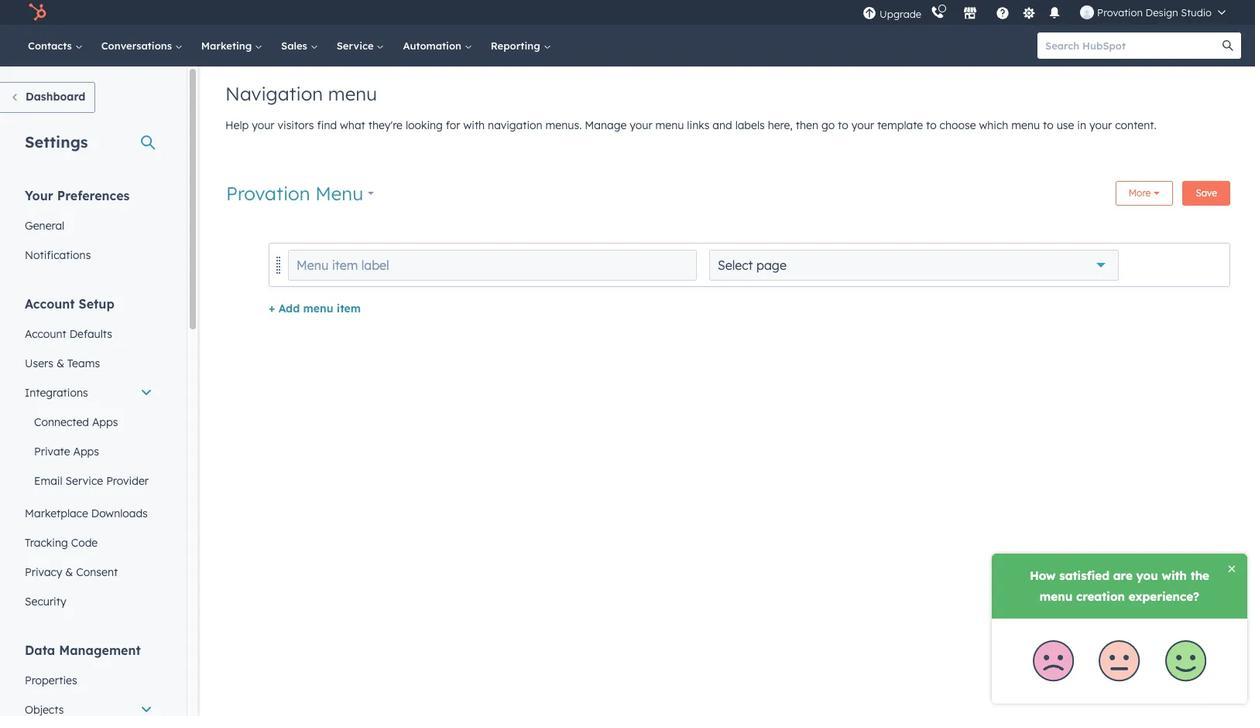 Task type: locate. For each thing, give the bounding box(es) containing it.
and
[[713, 118, 732, 132]]

account
[[25, 297, 75, 312], [25, 327, 66, 341]]

dashboard link
[[0, 82, 95, 113]]

navigation menu
[[225, 82, 377, 105]]

manage
[[585, 118, 627, 132]]

marketplaces image
[[963, 7, 977, 21]]

1 horizontal spatial to
[[926, 118, 937, 132]]

0 horizontal spatial provation
[[226, 182, 310, 205]]

properties link
[[15, 667, 162, 696]]

code
[[71, 537, 98, 550]]

service down private apps link
[[65, 475, 103, 489]]

1 vertical spatial service
[[65, 475, 103, 489]]

your
[[252, 118, 275, 132], [630, 118, 652, 132], [851, 118, 874, 132], [1089, 118, 1112, 132]]

navigation
[[225, 82, 323, 105]]

automation
[[403, 39, 464, 52]]

marketplace
[[25, 507, 88, 521]]

hubspot image
[[28, 3, 46, 22]]

service link
[[327, 25, 394, 67]]

search image
[[1222, 40, 1233, 51]]

calling icon button
[[924, 2, 951, 22]]

content.
[[1115, 118, 1156, 132]]

your preferences element
[[15, 187, 162, 270]]

integrations
[[25, 386, 88, 400]]

account up account defaults
[[25, 297, 75, 312]]

Menu item label text field
[[288, 250, 697, 281]]

0 horizontal spatial to
[[838, 118, 848, 132]]

+
[[269, 302, 275, 316]]

provation menu
[[226, 182, 363, 205]]

apps down connected apps link
[[73, 445, 99, 459]]

service
[[337, 39, 377, 52], [65, 475, 103, 489]]

1 vertical spatial apps
[[73, 445, 99, 459]]

users & teams
[[25, 357, 100, 371]]

& right 'privacy'
[[65, 566, 73, 580]]

tracking code link
[[15, 529, 162, 558]]

looking
[[406, 118, 443, 132]]

private
[[34, 445, 70, 459]]

connected apps link
[[15, 408, 162, 437]]

to right the go on the top right of page
[[838, 118, 848, 132]]

1 vertical spatial account
[[25, 327, 66, 341]]

0 vertical spatial provation
[[1097, 6, 1143, 19]]

account setup element
[[15, 296, 162, 617]]

3 to from the left
[[1043, 118, 1053, 132]]

here,
[[768, 118, 793, 132]]

provation design studio
[[1097, 6, 1212, 19]]

account for account defaults
[[25, 327, 66, 341]]

provation left menu
[[226, 182, 310, 205]]

+ add menu item button
[[269, 300, 361, 318]]

2 your from the left
[[630, 118, 652, 132]]

sales
[[281, 39, 310, 52]]

0 vertical spatial apps
[[92, 416, 118, 430]]

in
[[1077, 118, 1086, 132]]

your right in
[[1089, 118, 1112, 132]]

users
[[25, 357, 53, 371]]

connected
[[34, 416, 89, 430]]

1 vertical spatial &
[[65, 566, 73, 580]]

2 horizontal spatial to
[[1043, 118, 1053, 132]]

privacy & consent link
[[15, 558, 162, 588]]

apps down integrations button
[[92, 416, 118, 430]]

account for account setup
[[25, 297, 75, 312]]

account setup
[[25, 297, 114, 312]]

& for privacy
[[65, 566, 73, 580]]

privacy & consent
[[25, 566, 118, 580]]

upgrade image
[[863, 7, 876, 21]]

0 vertical spatial &
[[56, 357, 64, 371]]

your
[[25, 188, 53, 204]]

menu
[[328, 82, 377, 105], [655, 118, 684, 132], [1011, 118, 1040, 132], [303, 302, 333, 316]]

provation inside popup button
[[1097, 6, 1143, 19]]

1 your from the left
[[252, 118, 275, 132]]

which
[[979, 118, 1008, 132]]

select
[[718, 257, 753, 273]]

add
[[278, 302, 300, 316]]

notifications
[[25, 249, 91, 262]]

preferences
[[57, 188, 130, 204]]

teams
[[67, 357, 100, 371]]

0 horizontal spatial &
[[56, 357, 64, 371]]

menus.
[[546, 118, 582, 132]]

1 horizontal spatial &
[[65, 566, 73, 580]]

select page button
[[709, 250, 1119, 281]]

private apps
[[34, 445, 99, 459]]

menu containing provation design studio
[[861, 0, 1236, 25]]

defaults
[[69, 327, 112, 341]]

provation right james peterson image
[[1097, 6, 1143, 19]]

your right manage
[[630, 118, 652, 132]]

contacts link
[[19, 25, 92, 67]]

0 vertical spatial account
[[25, 297, 75, 312]]

your right help on the top left of page
[[252, 118, 275, 132]]

menu right "add"
[[303, 302, 333, 316]]

service right sales link
[[337, 39, 377, 52]]

visitors
[[278, 118, 314, 132]]

conversations
[[101, 39, 175, 52]]

find
[[317, 118, 337, 132]]

save
[[1196, 187, 1217, 199]]

provation inside "popup button"
[[226, 182, 310, 205]]

your right the go on the top right of page
[[851, 118, 874, 132]]

tracking code
[[25, 537, 98, 550]]

provation
[[1097, 6, 1143, 19], [226, 182, 310, 205]]

account up users
[[25, 327, 66, 341]]

consent
[[76, 566, 118, 580]]

& right users
[[56, 357, 64, 371]]

choose
[[940, 118, 976, 132]]

0 vertical spatial service
[[337, 39, 377, 52]]

studio
[[1181, 6, 1212, 19]]

menu right which
[[1011, 118, 1040, 132]]

1 horizontal spatial provation
[[1097, 6, 1143, 19]]

1 vertical spatial provation
[[226, 182, 310, 205]]

automation link
[[394, 25, 481, 67]]

links
[[687, 118, 709, 132]]

template
[[877, 118, 923, 132]]

2 account from the top
[[25, 327, 66, 341]]

management
[[59, 643, 141, 659]]

with
[[463, 118, 485, 132]]

to left use
[[1043, 118, 1053, 132]]

menu
[[861, 0, 1236, 25]]

to left choose
[[926, 118, 937, 132]]

marketplaces button
[[954, 0, 986, 25]]

then
[[796, 118, 818, 132]]

tracking
[[25, 537, 68, 550]]

& inside users & teams link
[[56, 357, 64, 371]]

& inside privacy & consent link
[[65, 566, 73, 580]]

notifications image
[[1048, 7, 1062, 21]]

provation menu button
[[225, 180, 375, 207]]

0 horizontal spatial service
[[65, 475, 103, 489]]

1 account from the top
[[25, 297, 75, 312]]



Task type: describe. For each thing, give the bounding box(es) containing it.
menu
[[315, 182, 363, 205]]

for
[[446, 118, 460, 132]]

more button
[[1116, 181, 1173, 206]]

contacts
[[28, 39, 75, 52]]

marketplace downloads link
[[15, 499, 162, 529]]

general
[[25, 219, 64, 233]]

4 your from the left
[[1089, 118, 1112, 132]]

email
[[34, 475, 62, 489]]

notifications button
[[1041, 0, 1068, 25]]

provation for provation menu
[[226, 182, 310, 205]]

account defaults link
[[15, 320, 162, 349]]

downloads
[[91, 507, 148, 521]]

+ add menu item
[[269, 302, 361, 316]]

2 to from the left
[[926, 118, 937, 132]]

security link
[[15, 588, 162, 617]]

use
[[1057, 118, 1074, 132]]

apps for private apps
[[73, 445, 99, 459]]

james peterson image
[[1080, 5, 1094, 19]]

item
[[337, 302, 361, 316]]

private apps link
[[15, 437, 162, 467]]

reporting link
[[481, 25, 560, 67]]

& for users
[[56, 357, 64, 371]]

sales link
[[272, 25, 327, 67]]

1 horizontal spatial service
[[337, 39, 377, 52]]

properties
[[25, 674, 77, 688]]

privacy
[[25, 566, 62, 580]]

help button
[[990, 0, 1016, 25]]

help your visitors find what they're looking for with navigation menus. manage your menu links and labels here, then go to your template to choose which menu to use in your content.
[[225, 118, 1156, 132]]

settings image
[[1022, 7, 1036, 21]]

save button
[[1183, 181, 1230, 206]]

menu up what
[[328, 82, 377, 105]]

settings
[[25, 132, 88, 152]]

hubspot link
[[19, 3, 58, 22]]

provation for provation design studio
[[1097, 6, 1143, 19]]

account defaults
[[25, 327, 112, 341]]

marketplace downloads
[[25, 507, 148, 521]]

security
[[25, 595, 66, 609]]

apps for connected apps
[[92, 416, 118, 430]]

marketing link
[[192, 25, 272, 67]]

go
[[821, 118, 835, 132]]

connected apps
[[34, 416, 118, 430]]

design
[[1145, 6, 1178, 19]]

email service provider
[[34, 475, 149, 489]]

labels
[[735, 118, 765, 132]]

more
[[1129, 187, 1151, 199]]

your preferences
[[25, 188, 130, 204]]

Search HubSpot search field
[[1037, 33, 1227, 59]]

notifications link
[[15, 241, 162, 270]]

settings link
[[1019, 4, 1038, 21]]

they're
[[368, 118, 403, 132]]

reporting
[[491, 39, 543, 52]]

general link
[[15, 211, 162, 241]]

1 to from the left
[[838, 118, 848, 132]]

dashboard
[[26, 90, 85, 104]]

conversations link
[[92, 25, 192, 67]]

menu left links
[[655, 118, 684, 132]]

help
[[225, 118, 249, 132]]

email service provider link
[[15, 467, 162, 496]]

upgrade
[[880, 7, 921, 20]]

service inside account setup element
[[65, 475, 103, 489]]

setup
[[79, 297, 114, 312]]

data management element
[[15, 643, 162, 717]]

3 your from the left
[[851, 118, 874, 132]]

menu inside button
[[303, 302, 333, 316]]

integrations button
[[15, 379, 162, 408]]

users & teams link
[[15, 349, 162, 379]]

provider
[[106, 475, 149, 489]]

provation design studio button
[[1071, 0, 1235, 25]]

navigation
[[488, 118, 542, 132]]

help image
[[996, 7, 1010, 21]]

calling icon image
[[931, 6, 945, 20]]

select page
[[718, 257, 787, 273]]

data
[[25, 643, 55, 659]]

page
[[756, 257, 787, 273]]

search button
[[1215, 33, 1241, 59]]

data management
[[25, 643, 141, 659]]



Task type: vqa. For each thing, say whether or not it's contained in the screenshot.
from
no



